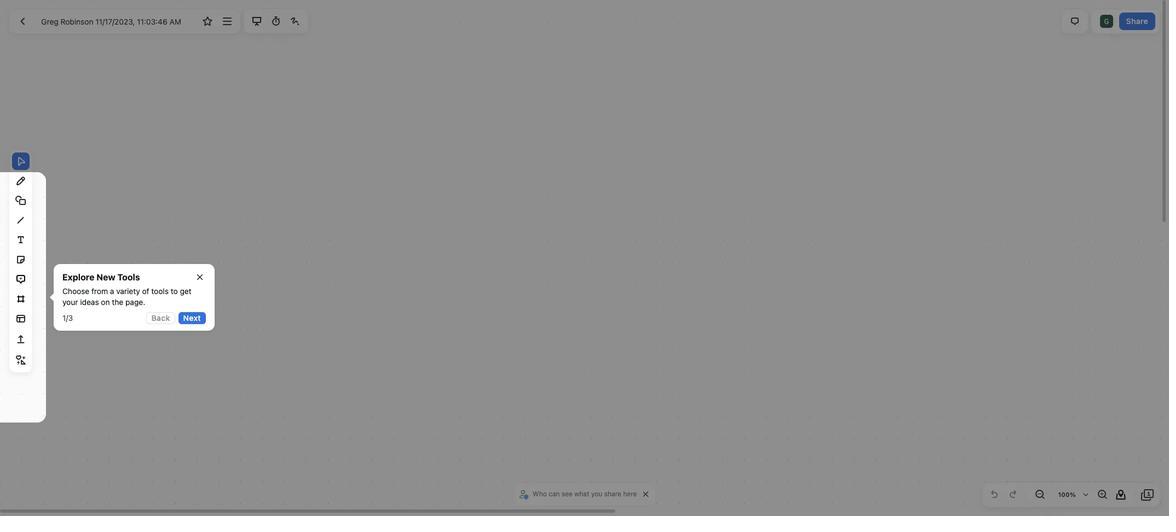 Task type: vqa. For each thing, say whether or not it's contained in the screenshot.
Advanced Feature icon
no



Task type: locate. For each thing, give the bounding box(es) containing it.
3
[[68, 314, 73, 323]]

zoom in image
[[1096, 489, 1109, 502]]

you
[[591, 491, 602, 499]]

tools
[[151, 287, 169, 296]]

what
[[574, 491, 589, 499]]

of
[[142, 287, 149, 296]]

ideas
[[80, 298, 99, 307]]

new
[[97, 273, 115, 283]]

%
[[1070, 492, 1076, 499]]

more tools image
[[14, 354, 27, 367]]

tools
[[117, 273, 140, 283]]

who can see what you share here button
[[517, 487, 640, 503]]

1
[[62, 314, 66, 323]]

choose from a variety of tools to get your ideas on the page.
[[62, 287, 191, 307]]

on
[[101, 298, 110, 307]]

laser image
[[289, 15, 302, 28]]

variety
[[116, 287, 140, 296]]

star this whiteboard image
[[201, 15, 214, 28]]

explore new tools element
[[62, 271, 140, 284]]

upload pdfs and images image
[[14, 334, 27, 347]]

Document name text field
[[33, 13, 197, 30]]

choose
[[62, 287, 89, 296]]

comment panel image
[[1068, 15, 1082, 28]]

a
[[110, 287, 114, 296]]

explore
[[62, 273, 94, 283]]

share
[[604, 491, 621, 499]]

explore new tools
[[62, 273, 140, 283]]

dashboard image
[[16, 15, 29, 28]]

zoom out image
[[1033, 489, 1047, 502]]

next
[[183, 314, 201, 323]]



Task type: describe. For each thing, give the bounding box(es) containing it.
/
[[66, 314, 68, 323]]

present image
[[250, 15, 263, 28]]

timer image
[[269, 15, 282, 28]]

next button
[[178, 313, 206, 325]]

share
[[1126, 16, 1148, 26]]

the
[[112, 298, 123, 307]]

who
[[533, 491, 547, 499]]

who can see what you share here
[[533, 491, 637, 499]]

here
[[623, 491, 637, 499]]

from
[[91, 287, 108, 296]]

1 / 3
[[62, 314, 73, 323]]

100
[[1058, 492, 1070, 499]]

templates image
[[14, 313, 27, 326]]

100 %
[[1058, 492, 1076, 499]]

get
[[180, 287, 191, 296]]

pages image
[[1141, 489, 1154, 502]]

to
[[171, 287, 178, 296]]

see
[[562, 491, 573, 499]]

share button
[[1119, 13, 1156, 30]]

more options image
[[220, 15, 234, 28]]

explore new tools tooltip
[[46, 265, 215, 331]]

can
[[549, 491, 560, 499]]

your
[[62, 298, 78, 307]]

page.
[[125, 298, 145, 307]]

choose from a variety of tools to get your ideas on the page. element
[[62, 286, 206, 308]]



